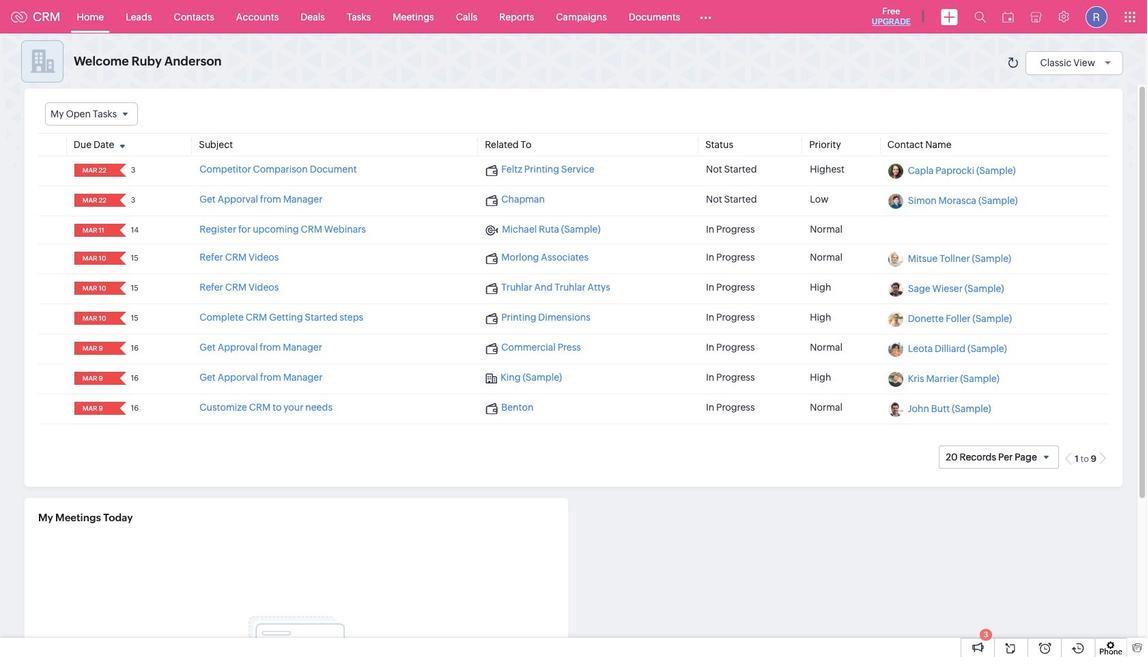 Task type: vqa. For each thing, say whether or not it's contained in the screenshot.
"logo"
yes



Task type: locate. For each thing, give the bounding box(es) containing it.
calendar image
[[1003, 11, 1014, 22]]

None field
[[45, 102, 138, 126], [78, 164, 111, 177], [78, 194, 111, 207], [78, 224, 111, 237], [78, 252, 111, 265], [78, 282, 111, 295], [78, 312, 111, 325], [78, 342, 111, 355], [78, 372, 111, 385], [78, 402, 111, 415], [45, 102, 138, 126], [78, 164, 111, 177], [78, 194, 111, 207], [78, 224, 111, 237], [78, 252, 111, 265], [78, 282, 111, 295], [78, 312, 111, 325], [78, 342, 111, 355], [78, 372, 111, 385], [78, 402, 111, 415]]

profile element
[[1078, 0, 1116, 33]]



Task type: describe. For each thing, give the bounding box(es) containing it.
logo image
[[11, 11, 27, 22]]

Other Modules field
[[692, 6, 721, 28]]

search image
[[975, 11, 986, 23]]

create menu element
[[933, 0, 966, 33]]

search element
[[966, 0, 994, 33]]

create menu image
[[941, 9, 958, 25]]

profile image
[[1086, 6, 1108, 28]]



